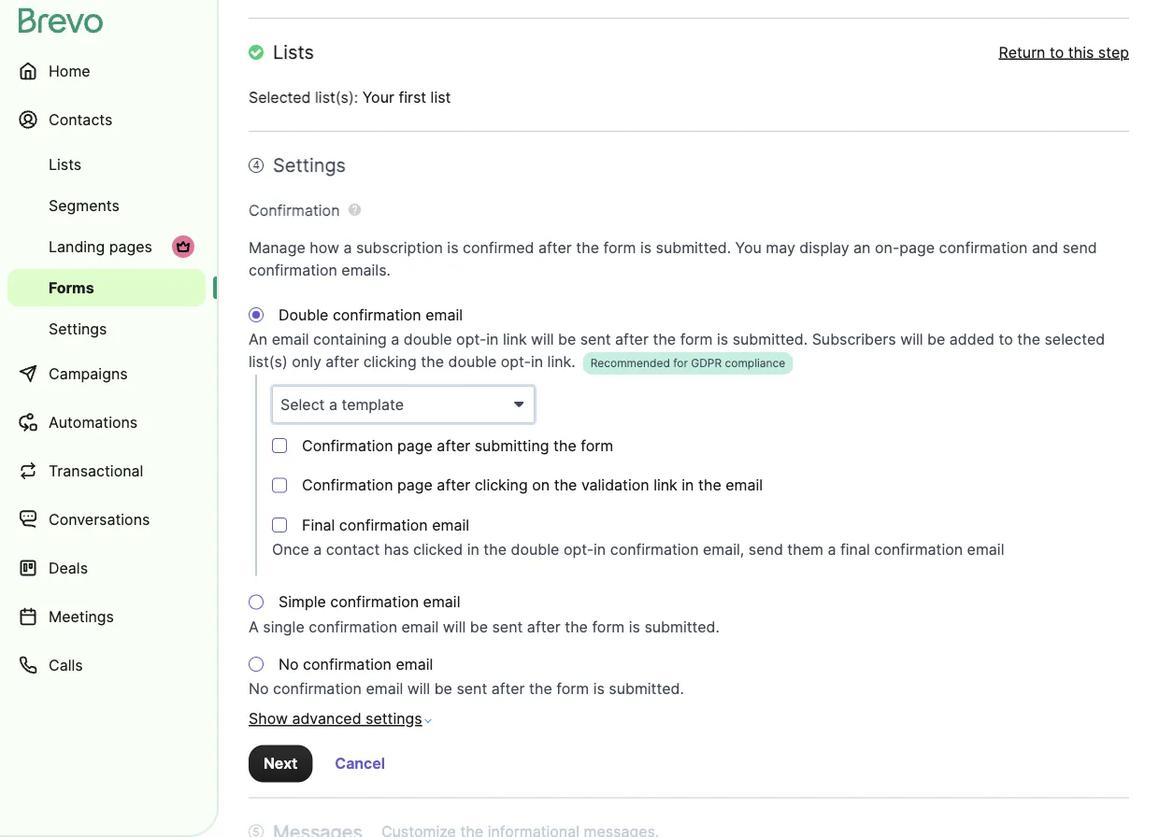 Task type: vqa. For each thing, say whether or not it's contained in the screenshot.
second the 1 from left
no



Task type: locate. For each thing, give the bounding box(es) containing it.
segments link
[[7, 187, 206, 224]]

no for no confirmation email
[[279, 656, 299, 674]]

send left them
[[749, 541, 783, 559]]

1 vertical spatial clicking
[[475, 477, 528, 495]]

sent up recommended
[[580, 331, 611, 349]]

sent
[[580, 331, 611, 349], [492, 618, 523, 637], [457, 681, 487, 699]]

1 vertical spatial lists
[[49, 155, 82, 173]]

2 vertical spatial sent
[[457, 681, 487, 699]]

landing
[[49, 237, 105, 256]]

1 vertical spatial opt-
[[501, 353, 531, 372]]

in down confirmed
[[486, 331, 499, 349]]

is inside 'an email containing a double opt-in link will be sent after the form is submitted. subscribers will be added to the selected list(s) only after clicking the double opt-in link.'
[[717, 331, 728, 349]]

a down 'double confirmation email'
[[391, 331, 399, 349]]

link
[[503, 331, 527, 349], [654, 477, 678, 495]]

be
[[558, 331, 576, 349], [927, 331, 945, 349], [470, 618, 488, 637], [434, 681, 452, 699]]

cancel button
[[320, 746, 400, 783]]

only
[[292, 353, 321, 372]]

show advanced settings
[[249, 710, 422, 729]]

link inside 'an email containing a double opt-in link will be sent after the form is submitted. subscribers will be added to the selected list(s) only after clicking the double opt-in link.'
[[503, 331, 527, 349]]

clicked
[[413, 541, 463, 559]]

0 horizontal spatial lists
[[49, 155, 82, 173]]

clicking
[[363, 353, 417, 372], [475, 477, 528, 495]]

confirmation up containing
[[333, 306, 421, 324]]

0 vertical spatial opt-
[[456, 331, 486, 349]]

0 vertical spatial link
[[503, 331, 527, 349]]

manage how a subscription is confirmed after the form is submitted. you may display an on-page confirmation and send confirmation emails.
[[249, 239, 1097, 280]]

the
[[576, 239, 599, 257], [653, 331, 676, 349], [1017, 331, 1040, 349], [421, 353, 444, 372], [553, 437, 577, 455], [554, 477, 577, 495], [698, 477, 721, 495], [484, 541, 507, 559], [565, 618, 588, 637], [529, 681, 552, 699]]

1 vertical spatial sent
[[492, 618, 523, 637]]

0 vertical spatial page
[[900, 239, 935, 257]]

1 vertical spatial page
[[397, 437, 433, 455]]

meetings link
[[7, 595, 206, 639]]

2 vertical spatial double
[[511, 541, 559, 559]]

simple confirmation email
[[279, 594, 460, 612]]

no
[[279, 656, 299, 674], [249, 681, 269, 699]]

a single confirmation email will be sent after the form is submitted.
[[249, 618, 720, 637]]

to inside "button"
[[1050, 43, 1064, 62]]

0 horizontal spatial link
[[503, 331, 527, 349]]

be left added
[[927, 331, 945, 349]]

automations link
[[7, 400, 206, 445]]

double
[[404, 331, 452, 349], [448, 353, 497, 372], [511, 541, 559, 559]]

lists link
[[7, 146, 206, 183]]

double
[[279, 306, 328, 324]]

conversations
[[49, 510, 150, 529]]

0 vertical spatial send
[[1063, 239, 1097, 257]]

lists up segments
[[49, 155, 82, 173]]

confirmation for confirmation page after submitting the form
[[302, 437, 393, 455]]

to
[[1050, 43, 1064, 62], [999, 331, 1013, 349]]

0 vertical spatial clicking
[[363, 353, 417, 372]]

in right validation
[[682, 477, 694, 495]]

will up settings
[[407, 681, 430, 699]]

2 horizontal spatial opt-
[[564, 541, 594, 559]]

page
[[900, 239, 935, 257], [397, 437, 433, 455], [397, 477, 433, 495]]

is
[[447, 239, 459, 257], [640, 239, 652, 257], [717, 331, 728, 349], [629, 618, 640, 637], [593, 681, 605, 699]]

1 horizontal spatial lists
[[273, 41, 314, 64]]

be up link.
[[558, 331, 576, 349]]

confirmation up advanced
[[273, 681, 362, 699]]

1 horizontal spatial clicking
[[475, 477, 528, 495]]

link for in
[[654, 477, 678, 495]]

0 vertical spatial confirmation
[[249, 201, 340, 220]]

settings
[[273, 154, 346, 177], [49, 320, 107, 338]]

double down 'double confirmation email'
[[404, 331, 452, 349]]

clicking down containing
[[363, 353, 417, 372]]

confirmation down contact at the left bottom of the page
[[330, 594, 419, 612]]

your
[[362, 88, 394, 107]]

list(s)
[[249, 353, 288, 372]]

final
[[302, 516, 335, 535]]

send right and
[[1063, 239, 1097, 257]]

page for confirmation page after submitting the form
[[397, 437, 433, 455]]

list(s):
[[315, 88, 358, 107]]

confirmation
[[249, 201, 340, 220], [302, 437, 393, 455], [302, 477, 393, 495]]

a right how
[[343, 239, 352, 257]]

page inside manage how a subscription is confirmed after the form is submitted. you may display an on-page confirmation and send confirmation emails.
[[900, 239, 935, 257]]

will up link.
[[531, 331, 554, 349]]

0 horizontal spatial to
[[999, 331, 1013, 349]]

0 horizontal spatial opt-
[[456, 331, 486, 349]]

1 vertical spatial double
[[448, 353, 497, 372]]

list
[[431, 88, 451, 107]]

you
[[735, 239, 762, 257]]

forms
[[49, 279, 94, 297]]

be up the 'no confirmation email will be sent after the form is submitted.'
[[470, 618, 488, 637]]

2 horizontal spatial sent
[[580, 331, 611, 349]]

gdpr
[[691, 357, 722, 371]]

1 vertical spatial confirmation
[[302, 437, 393, 455]]

0 horizontal spatial settings
[[49, 320, 107, 338]]

landing pages
[[49, 237, 152, 256]]

return image
[[249, 45, 264, 60]]

double up confirmation page after submitting the form on the bottom of the page
[[448, 353, 497, 372]]

form
[[604, 239, 636, 257], [680, 331, 713, 349], [581, 437, 613, 455], [592, 618, 625, 637], [557, 681, 589, 699]]

deals link
[[7, 546, 206, 591]]

0 horizontal spatial send
[[749, 541, 783, 559]]

pages
[[109, 237, 152, 256]]

to left the this
[[1050, 43, 1064, 62]]

2 vertical spatial page
[[397, 477, 433, 495]]

step
[[1098, 43, 1129, 62]]

a
[[343, 239, 352, 257], [391, 331, 399, 349], [313, 541, 322, 559], [828, 541, 836, 559]]

confirmed
[[463, 239, 534, 257]]

left___rvooi image
[[176, 239, 191, 254]]

send
[[1063, 239, 1097, 257], [749, 541, 783, 559]]

0 horizontal spatial clicking
[[363, 353, 417, 372]]

0 horizontal spatial no
[[249, 681, 269, 699]]

lists
[[273, 41, 314, 64], [49, 155, 82, 173]]

next
[[264, 755, 298, 774]]

double down confirmation page after clicking on the validation link in the email
[[511, 541, 559, 559]]

confirmation page after submitting the form
[[302, 437, 613, 455]]

0 vertical spatial no
[[279, 656, 299, 674]]

confirmation up 'has'
[[339, 516, 428, 535]]

home
[[49, 62, 90, 80]]

0 vertical spatial sent
[[580, 331, 611, 349]]

0 vertical spatial to
[[1050, 43, 1064, 62]]

no up "show"
[[249, 681, 269, 699]]

to inside 'an email containing a double opt-in link will be sent after the form is submitted. subscribers will be added to the selected list(s) only after clicking the double opt-in link.'
[[999, 331, 1013, 349]]

opt-
[[456, 331, 486, 349], [501, 353, 531, 372], [564, 541, 594, 559]]

after
[[538, 239, 572, 257], [615, 331, 649, 349], [326, 353, 359, 372], [437, 437, 470, 455], [437, 477, 470, 495], [527, 618, 561, 637], [491, 681, 525, 699]]

to right added
[[999, 331, 1013, 349]]

settings
[[366, 710, 422, 729]]

2 vertical spatial confirmation
[[302, 477, 393, 495]]

contact
[[326, 541, 380, 559]]

1 horizontal spatial send
[[1063, 239, 1097, 257]]

form inside manage how a subscription is confirmed after the form is submitted. you may display an on-page confirmation and send confirmation emails.
[[604, 239, 636, 257]]

1 horizontal spatial to
[[1050, 43, 1064, 62]]

sent down a single confirmation email will be sent after the form is submitted.
[[457, 681, 487, 699]]

confirmation down the simple confirmation email
[[309, 618, 397, 637]]

1 vertical spatial link
[[654, 477, 678, 495]]

will
[[531, 331, 554, 349], [900, 331, 923, 349], [443, 618, 466, 637], [407, 681, 430, 699]]

settings right 4
[[273, 154, 346, 177]]

transactional link
[[7, 449, 206, 494]]

campaigns link
[[7, 351, 206, 396]]

an email containing a double opt-in link will be sent after the form is submitted. subscribers will be added to the selected list(s) only after clicking the double opt-in link.
[[249, 331, 1105, 372]]

calls
[[49, 656, 83, 674]]

first
[[399, 88, 426, 107]]

1 horizontal spatial link
[[654, 477, 678, 495]]

1 horizontal spatial opt-
[[501, 353, 531, 372]]

no down "single"
[[279, 656, 299, 674]]

1 vertical spatial to
[[999, 331, 1013, 349]]

in
[[486, 331, 499, 349], [531, 353, 543, 372], [682, 477, 694, 495], [467, 541, 479, 559], [594, 541, 606, 559]]

email
[[426, 306, 463, 324], [272, 331, 309, 349], [726, 477, 763, 495], [432, 516, 469, 535], [967, 541, 1004, 559], [423, 594, 460, 612], [402, 618, 439, 637], [396, 656, 433, 674], [366, 681, 403, 699]]

a inside 'an email containing a double opt-in link will be sent after the form is submitted. subscribers will be added to the selected list(s) only after clicking the double opt-in link.'
[[391, 331, 399, 349]]

transactional
[[49, 462, 143, 480]]

this
[[1068, 43, 1094, 62]]

a inside manage how a subscription is confirmed after the form is submitted. you may display an on-page confirmation and send confirmation emails.
[[343, 239, 352, 257]]

in left link.
[[531, 353, 543, 372]]

sent up the 'no confirmation email will be sent after the form is submitted.'
[[492, 618, 523, 637]]

settings down forms at the top of the page
[[49, 320, 107, 338]]

1 vertical spatial no
[[249, 681, 269, 699]]

1 horizontal spatial settings
[[273, 154, 346, 177]]

clicking left on
[[475, 477, 528, 495]]

lists right 'return' image in the left top of the page
[[273, 41, 314, 64]]

1 horizontal spatial no
[[279, 656, 299, 674]]



Task type: describe. For each thing, give the bounding box(es) containing it.
clicking inside 'an email containing a double opt-in link will be sent after the form is submitted. subscribers will be added to the selected list(s) only after clicking the double opt-in link.'
[[363, 353, 417, 372]]

an
[[854, 239, 871, 257]]

submitted. inside manage how a subscription is confirmed after the form is submitted. you may display an on-page confirmation and send confirmation emails.
[[656, 239, 731, 257]]

simple
[[279, 594, 326, 612]]

return
[[999, 43, 1046, 62]]

confirmation down manage
[[249, 261, 337, 280]]

confirmation left email, on the bottom
[[610, 541, 699, 559]]

selected
[[249, 88, 311, 107]]

final
[[840, 541, 870, 559]]

4
[[253, 159, 260, 172]]

show
[[249, 710, 288, 729]]

link for will
[[503, 331, 527, 349]]

cancel
[[335, 755, 385, 774]]

advanced
[[292, 710, 361, 729]]

them
[[787, 541, 824, 559]]

and
[[1032, 239, 1058, 257]]

next button
[[249, 746, 312, 783]]

confirmation up show advanced settings
[[303, 656, 392, 674]]

no confirmation email will be sent after the form is submitted.
[[249, 681, 684, 699]]

after inside manage how a subscription is confirmed after the form is submitted. you may display an on-page confirmation and send confirmation emails.
[[538, 239, 572, 257]]

settings link
[[7, 310, 206, 348]]

campaigns
[[49, 365, 128, 383]]

containing
[[313, 331, 387, 349]]

home link
[[7, 49, 206, 93]]

final confirmation email
[[302, 516, 469, 535]]

on
[[532, 477, 550, 495]]

submitting
[[475, 437, 549, 455]]

compliance
[[725, 357, 786, 371]]

will right subscribers
[[900, 331, 923, 349]]

in right clicked
[[467, 541, 479, 559]]

contacts link
[[7, 97, 206, 142]]

form inside 'an email containing a double opt-in link will be sent after the form is submitted. subscribers will be added to the selected list(s) only after clicking the double opt-in link.'
[[680, 331, 713, 349]]

1 vertical spatial send
[[749, 541, 783, 559]]

contacts
[[49, 110, 113, 129]]

emails.
[[342, 261, 391, 280]]

double confirmation email
[[279, 306, 463, 324]]

submitted. inside 'an email containing a double opt-in link will be sent after the form is submitted. subscribers will be added to the selected list(s) only after clicking the double opt-in link.'
[[733, 331, 808, 349]]

manage
[[249, 239, 305, 257]]

segments
[[49, 196, 120, 215]]

confirmation page after clicking on the validation link in the email
[[302, 477, 763, 495]]

recommended
[[591, 357, 670, 371]]

0 horizontal spatial sent
[[457, 681, 487, 699]]

0 vertical spatial lists
[[273, 41, 314, 64]]

added
[[950, 331, 995, 349]]

automations
[[49, 413, 138, 431]]

calls link
[[7, 643, 206, 688]]

1 vertical spatial settings
[[49, 320, 107, 338]]

in down validation
[[594, 541, 606, 559]]

conversations link
[[7, 497, 206, 542]]

page for confirmation page after clicking on the validation link in the email
[[397, 477, 433, 495]]

once
[[272, 541, 309, 559]]

sent inside 'an email containing a double opt-in link will be sent after the form is submitted. subscribers will be added to the selected list(s) only after clicking the double opt-in link.'
[[580, 331, 611, 349]]

once a contact has clicked in the double opt-in confirmation email, send them a final confirmation email
[[272, 541, 1004, 559]]

landing pages link
[[7, 228, 206, 265]]

display
[[800, 239, 849, 257]]

no for no confirmation email will be sent after the form is submitted.
[[249, 681, 269, 699]]

link.
[[547, 353, 576, 372]]

email inside 'an email containing a double opt-in link will be sent after the form is submitted. subscribers will be added to the selected list(s) only after clicking the double opt-in link.'
[[272, 331, 309, 349]]

subscribers
[[812, 331, 896, 349]]

confirmation right 'final'
[[874, 541, 963, 559]]

the inside manage how a subscription is confirmed after the form is submitted. you may display an on-page confirmation and send confirmation emails.
[[576, 239, 599, 257]]

no confirmation email
[[279, 656, 433, 674]]

meetings
[[49, 608, 114, 626]]

forms link
[[7, 269, 206, 307]]

how
[[310, 239, 339, 257]]

for
[[673, 357, 688, 371]]

confirmation for confirmation
[[249, 201, 340, 220]]

an
[[249, 331, 268, 349]]

0 vertical spatial settings
[[273, 154, 346, 177]]

selected list(s): your first list
[[249, 88, 451, 107]]

2 vertical spatial opt-
[[564, 541, 594, 559]]

return to this step button
[[999, 42, 1129, 64]]

a down the final
[[313, 541, 322, 559]]

be down a single confirmation email will be sent after the form is submitted.
[[434, 681, 452, 699]]

confirmation for confirmation page after clicking on the validation link in the email
[[302, 477, 393, 495]]

validation
[[581, 477, 649, 495]]

1 horizontal spatial sent
[[492, 618, 523, 637]]

0 vertical spatial double
[[404, 331, 452, 349]]

return to this step
[[999, 43, 1129, 62]]

email,
[[703, 541, 744, 559]]

selected
[[1045, 331, 1105, 349]]

a
[[249, 618, 259, 637]]

confirmation left and
[[939, 239, 1028, 257]]

deals
[[49, 559, 88, 577]]

subscription
[[356, 239, 443, 257]]

may
[[766, 239, 795, 257]]

recommended for gdpr compliance
[[591, 357, 786, 371]]

has
[[384, 541, 409, 559]]

send inside manage how a subscription is confirmed after the form is submitted. you may display an on-page confirmation and send confirmation emails.
[[1063, 239, 1097, 257]]

single
[[263, 618, 304, 637]]

will up the 'no confirmation email will be sent after the form is submitted.'
[[443, 618, 466, 637]]

on-
[[875, 239, 900, 257]]

a left 'final'
[[828, 541, 836, 559]]



